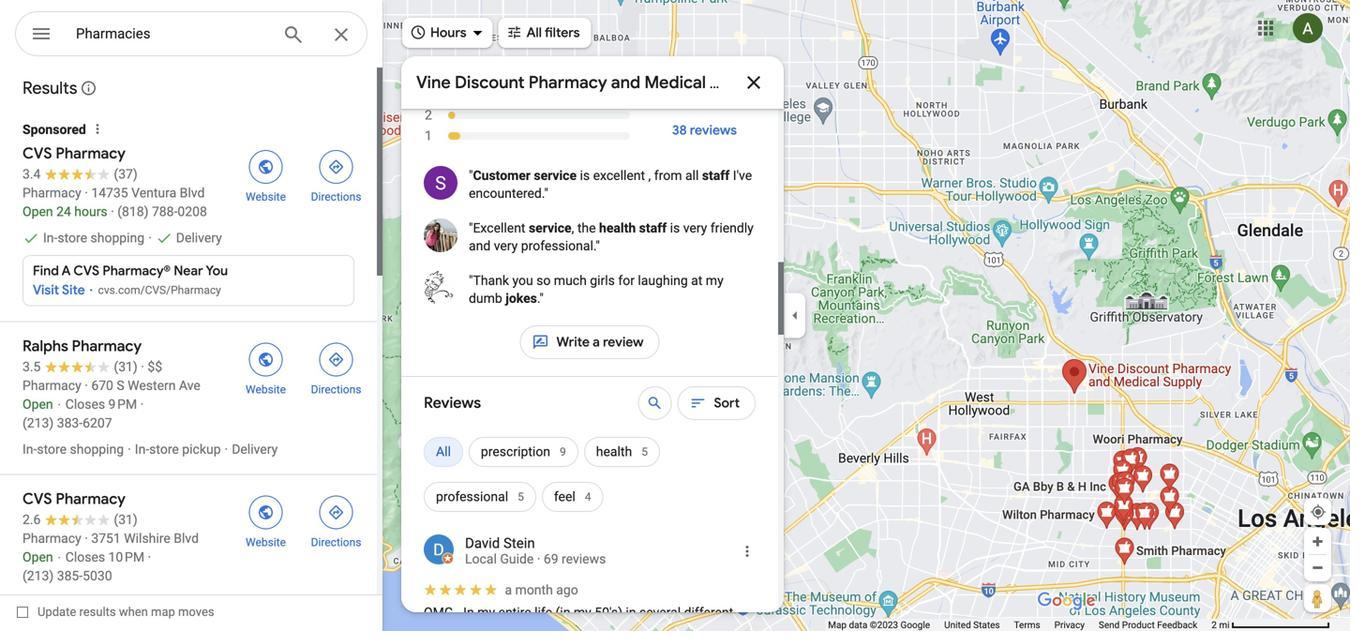 Task type: describe. For each thing, give the bounding box(es) containing it.
when
[[119, 605, 148, 619]]

cvs.com/cvs/pharmacy
[[98, 284, 221, 297]]

update
[[38, 605, 76, 619]]

feedback
[[1158, 620, 1198, 631]]

1
[[425, 128, 432, 144]]

1 vertical spatial a
[[505, 582, 512, 598]]

5 inside image
[[425, 45, 432, 61]]

website for second directions button from the bottom
[[246, 383, 286, 396]]

website for 3rd directions button from the top
[[246, 536, 286, 549]]

50's)
[[595, 605, 623, 621]]

sort image
[[690, 395, 707, 412]]

38
[[672, 122, 687, 139]]

find
[[33, 263, 59, 280]]

9
[[560, 446, 566, 459]]

2 mi
[[1212, 620, 1230, 631]]

prescription 9
[[481, 444, 566, 460]]

 all filters
[[506, 22, 580, 43]]

moves
[[178, 605, 214, 619]]

5 for professional
[[518, 491, 524, 504]]

directions button inside cvs pharmacy element
[[301, 144, 371, 204]]

zoom in image
[[1311, 535, 1325, 549]]

guide
[[500, 552, 534, 567]]

excellent
[[593, 168, 645, 183]]

write a review button
[[520, 320, 660, 365]]

united states button
[[945, 619, 1000, 631]]

is very friendly and very professional."
[[469, 220, 754, 254]]

all
[[686, 168, 699, 183]]

4.7
[[669, 40, 741, 106]]

all inside  all filters
[[527, 24, 542, 41]]

show your location image
[[1310, 504, 1327, 521]]

supply
[[710, 72, 763, 93]]

2 i from the left
[[540, 625, 544, 631]]

professional."
[[521, 238, 600, 254]]

filters
[[545, 24, 580, 41]]

hours
[[431, 24, 467, 41]]

a
[[62, 263, 71, 280]]

a inside omg - in my entire life (in my 50's) in several different cities i have lived in i have never encountered a mor
[[698, 625, 705, 631]]

"excellent
[[469, 220, 526, 236]]


[[30, 20, 53, 47]]

cvs pharmacy element
[[0, 109, 377, 321]]

different
[[684, 605, 734, 621]]

dumb
[[469, 291, 503, 306]]

directions image for 3rd directions button from the top
[[328, 504, 345, 521]]


[[506, 22, 523, 43]]

website image
[[258, 504, 274, 521]]

Pharmacies field
[[15, 11, 368, 57]]

map
[[829, 620, 847, 631]]

send product feedback button
[[1099, 619, 1198, 631]]

find a cvs pharmacy® near you
[[33, 263, 228, 280]]

none field inside pharmacies field
[[76, 23, 267, 45]]

health inside radio
[[596, 444, 632, 460]]

privacy
[[1055, 620, 1085, 631]]

medical
[[645, 72, 706, 93]]

cities
[[424, 625, 455, 631]]

©2023
[[870, 620, 899, 631]]

friendly
[[711, 220, 754, 236]]

month
[[516, 582, 553, 598]]

 button
[[15, 11, 68, 60]]

show street view coverage image
[[1305, 584, 1332, 613]]

i've encountered."
[[469, 168, 752, 201]]

you
[[206, 263, 228, 280]]

."
[[537, 291, 544, 306]]

·
[[537, 552, 541, 567]]

"excellent service , the health staff
[[469, 220, 667, 236]]

professional, mentioned in 5 reviews radio
[[424, 475, 536, 520]]

reviews inside the david stein local guide · 69 reviews
[[562, 552, 606, 567]]

69
[[544, 552, 559, 567]]

1 have from the left
[[465, 625, 493, 631]]

website link for 3rd directions button from the top
[[231, 490, 301, 550]]

discount
[[455, 72, 525, 93]]

2 mi button
[[1212, 620, 1331, 631]]

all inside all reviews option
[[436, 444, 451, 460]]

"thank
[[469, 273, 509, 288]]

at
[[691, 273, 703, 288]]

4 stars, 0 reviews image
[[424, 64, 631, 84]]

3 stars, 0 reviews image
[[424, 84, 631, 105]]

5 stars image
[[424, 583, 499, 597]]

and for very
[[469, 238, 491, 254]]

0 vertical spatial staff
[[702, 168, 730, 183]]

in
[[464, 605, 474, 621]]

a inside button
[[593, 334, 600, 351]]

-
[[457, 605, 460, 621]]

Update results when map moves checkbox
[[17, 600, 214, 624]]

so
[[537, 273, 551, 288]]

All reviews radio
[[424, 430, 463, 475]]

update results when map moves
[[38, 605, 214, 619]]

health 5
[[596, 444, 648, 460]]

results
[[79, 605, 116, 619]]

reviews
[[424, 394, 481, 413]]

life
[[535, 605, 553, 621]]

sort button
[[678, 381, 756, 426]]

website image for directions button within cvs pharmacy element
[[258, 159, 274, 175]]

reviews inside button
[[690, 122, 737, 139]]

girls
[[590, 273, 615, 288]]

health, mentioned in 5 reviews radio
[[584, 430, 660, 475]]

38 reviews
[[672, 122, 737, 139]]

website image for second directions button from the bottom
[[258, 351, 274, 368]]

1 horizontal spatial ,
[[649, 168, 651, 183]]

prescription
[[481, 444, 551, 460]]

map data ©2023 google
[[829, 620, 931, 631]]

google maps element
[[0, 0, 1351, 631]]

jokes
[[506, 291, 537, 306]]

collapse side panel image
[[785, 305, 806, 326]]

feel 4
[[554, 489, 591, 505]]

directions for 3rd directions button from the top
[[311, 536, 362, 549]]

laughing
[[638, 273, 688, 288]]

refine reviews option group
[[424, 430, 756, 520]]



Task type: vqa. For each thing, say whether or not it's contained in the screenshot.
2nd '8' button from the left
no



Task type: locate. For each thing, give the bounding box(es) containing it.
2 left mi
[[1212, 620, 1217, 631]]

0 horizontal spatial i
[[459, 625, 462, 631]]

very down "excellent
[[494, 238, 518, 254]]

0 vertical spatial and
[[611, 72, 641, 93]]

2 website image from the top
[[258, 351, 274, 368]]

visit
[[33, 282, 59, 299]]

2 directions image from the top
[[328, 351, 345, 368]]

2 vertical spatial directions image
[[328, 504, 345, 521]]

0 vertical spatial service
[[534, 168, 577, 183]]

2 for 2 mi
[[1212, 620, 1217, 631]]

and
[[611, 72, 641, 93], [469, 238, 491, 254]]

footer
[[829, 619, 1212, 631]]

review
[[603, 334, 644, 351]]

1 website image from the top
[[258, 159, 274, 175]]

38 reviews button
[[654, 108, 756, 153]]

and down "excellent
[[469, 238, 491, 254]]

directions for directions button within cvs pharmacy element
[[311, 190, 362, 204]]

None text field
[[469, 167, 756, 203], [469, 220, 756, 255], [469, 272, 756, 308], [469, 167, 756, 203], [469, 220, 756, 255], [469, 272, 756, 308]]

2 website from the top
[[246, 383, 286, 396]]

5 stars, 35 reviews image
[[424, 43, 631, 64]]

0 horizontal spatial is
[[580, 168, 590, 183]]

1 vertical spatial is
[[670, 220, 680, 236]]

2 inside image
[[425, 107, 432, 123]]

1 horizontal spatial i
[[540, 625, 544, 631]]

0 horizontal spatial and
[[469, 238, 491, 254]]

website link for second directions button from the bottom
[[231, 337, 301, 397]]

directions image for directions button within cvs pharmacy element
[[328, 159, 345, 175]]

2 directions from the top
[[311, 383, 362, 396]]

4 inside image
[[425, 66, 432, 82]]

david stein local guide · 69 reviews
[[465, 535, 606, 567]]

in right 50's)
[[626, 605, 637, 621]]

staff up laughing
[[639, 220, 667, 236]]

website link inside cvs pharmacy element
[[231, 144, 301, 204]]

write a review image
[[532, 334, 549, 351]]

0 horizontal spatial in
[[526, 625, 537, 631]]

website link for directions button within cvs pharmacy element
[[231, 144, 301, 204]]

sort
[[714, 395, 740, 412]]

have down (in
[[547, 625, 574, 631]]

send
[[1099, 620, 1120, 631]]

my right at
[[706, 273, 724, 288]]

encountered."
[[469, 186, 549, 201]]

health right 9
[[596, 444, 632, 460]]

2 stars, 1 review image
[[424, 105, 631, 126]]

2 vertical spatial directions
[[311, 536, 362, 549]]

vine discount pharmacy and medical supply
[[417, 72, 763, 93]]

all right the "" on the top of the page
[[527, 24, 542, 41]]

5 for health
[[642, 446, 648, 459]]

0 vertical spatial a
[[593, 334, 600, 351]]

actions for david stein's review image
[[739, 543, 756, 560]]

health
[[599, 220, 636, 236], [596, 444, 632, 460]]

staff
[[702, 168, 730, 183], [639, 220, 667, 236]]

2 horizontal spatial a
[[698, 625, 705, 631]]

is inside is very friendly and very professional."
[[670, 220, 680, 236]]

0 vertical spatial health
[[599, 220, 636, 236]]

omg
[[424, 605, 453, 621]]

, left from
[[649, 168, 651, 183]]

from
[[655, 168, 682, 183]]

1 website link from the top
[[231, 144, 301, 204]]

1 directions button from the top
[[301, 144, 371, 204]]

2
[[425, 107, 432, 123], [1212, 620, 1217, 631]]

a right write
[[593, 334, 600, 351]]

results
[[23, 77, 77, 99]]

my inside "thank you so much girls for laughing at my dumb
[[706, 273, 724, 288]]

0 horizontal spatial ,
[[572, 220, 574, 236]]

0 horizontal spatial have
[[465, 625, 493, 631]]

0 horizontal spatial all
[[436, 444, 451, 460]]

feel, mentioned in 4 reviews radio
[[542, 475, 604, 520]]

 search field
[[15, 11, 368, 60]]

1 vertical spatial in
[[526, 625, 537, 631]]

visit site
[[33, 282, 85, 299]]

a up entire
[[505, 582, 512, 598]]

send product feedback
[[1099, 620, 1198, 631]]

map
[[151, 605, 175, 619]]

1 vertical spatial all
[[436, 444, 451, 460]]

a
[[593, 334, 600, 351], [505, 582, 512, 598], [698, 625, 705, 631]]

lived
[[496, 625, 523, 631]]

0 vertical spatial website
[[246, 190, 286, 204]]

customer
[[473, 168, 531, 183]]

1 i from the left
[[459, 625, 462, 631]]

0 vertical spatial very
[[684, 220, 708, 236]]

1 vertical spatial ,
[[572, 220, 574, 236]]

and left medical
[[611, 72, 641, 93]]

feel
[[554, 489, 576, 505]]

cvs
[[74, 263, 100, 280]]

several
[[640, 605, 681, 621]]

2 website link from the top
[[231, 337, 301, 397]]

5 down search reviews image
[[642, 446, 648, 459]]

None field
[[76, 23, 267, 45]]

0 horizontal spatial reviews
[[562, 552, 606, 567]]

3 directions image from the top
[[328, 504, 345, 521]]

4
[[425, 66, 432, 82], [585, 491, 591, 504]]

1 stars, 2 reviews image
[[424, 126, 631, 146]]

photo of david stein image
[[424, 535, 454, 565]]

 hours
[[410, 22, 467, 43]]

and for medical
[[611, 72, 641, 93]]

1 horizontal spatial staff
[[702, 168, 730, 183]]

0 horizontal spatial staff
[[639, 220, 667, 236]]

data
[[849, 620, 868, 631]]

1 horizontal spatial 2
[[1212, 620, 1217, 631]]

3 directions from the top
[[311, 536, 362, 549]]

encountered
[[622, 625, 695, 631]]

a month ago
[[505, 582, 579, 598]]

3 website link from the top
[[231, 490, 301, 550]]

1 directions image from the top
[[328, 159, 345, 175]]

0 horizontal spatial 5
[[425, 45, 432, 61]]

all down reviews
[[436, 444, 451, 460]]

health right the
[[599, 220, 636, 236]]

4 right feel
[[585, 491, 591, 504]]

"thank you so much girls for laughing at my dumb
[[469, 273, 724, 306]]

you
[[513, 273, 533, 288]]

i down -
[[459, 625, 462, 631]]

4.7 stars image
[[654, 96, 756, 114]]

1 horizontal spatial 4
[[585, 491, 591, 504]]

4 up the 3
[[425, 66, 432, 82]]

2 vertical spatial 5
[[518, 491, 524, 504]]

2 horizontal spatial 5
[[642, 446, 648, 459]]

google account: angela cha  
(angela.cha@adept.ai) image
[[1294, 13, 1324, 43]]

5 down  hours
[[425, 45, 432, 61]]

3 directions button from the top
[[301, 490, 371, 550]]

reviews down 4.7 stars image
[[690, 122, 737, 139]]

mi
[[1220, 620, 1230, 631]]

0 vertical spatial directions image
[[328, 159, 345, 175]]

is left excellent
[[580, 168, 590, 183]]

1 vertical spatial 5
[[642, 446, 648, 459]]

1 vertical spatial 4
[[585, 491, 591, 504]]

2 down the 3
[[425, 107, 432, 123]]

2 vertical spatial a
[[698, 625, 705, 631]]

service up the professional."
[[529, 220, 572, 236]]

terms button
[[1015, 619, 1041, 631]]

0 vertical spatial reviews
[[690, 122, 737, 139]]

search reviews image
[[647, 395, 664, 412]]

local
[[465, 552, 497, 567]]

2 vertical spatial directions button
[[301, 490, 371, 550]]

0 vertical spatial website link
[[231, 144, 301, 204]]

united
[[945, 620, 972, 631]]

directions inside cvs pharmacy element
[[311, 190, 362, 204]]

directions image inside cvs pharmacy element
[[328, 159, 345, 175]]

for
[[619, 273, 635, 288]]

1 horizontal spatial is
[[670, 220, 680, 236]]

1 vertical spatial service
[[529, 220, 572, 236]]

2 vertical spatial website link
[[231, 490, 301, 550]]

1 directions from the top
[[311, 190, 362, 204]]

footer inside google maps element
[[829, 619, 1212, 631]]

google
[[901, 620, 931, 631]]

directions
[[311, 190, 362, 204], [311, 383, 362, 396], [311, 536, 362, 549]]

0 vertical spatial 2
[[425, 107, 432, 123]]

2 have from the left
[[547, 625, 574, 631]]

3
[[425, 87, 432, 102]]

1 horizontal spatial very
[[684, 220, 708, 236]]

1 vertical spatial directions
[[311, 383, 362, 396]]

, left the
[[572, 220, 574, 236]]

reviews right 69 at left
[[562, 552, 606, 567]]

professional
[[436, 489, 509, 505]]

prescription, mentioned in 9 reviews radio
[[469, 430, 579, 475]]

product
[[1123, 620, 1155, 631]]

all
[[527, 24, 542, 41], [436, 444, 451, 460]]

results for pharmacies feed
[[0, 66, 383, 627]]

directions button
[[301, 144, 371, 204], [301, 337, 371, 397], [301, 490, 371, 550]]

1 horizontal spatial 5
[[518, 491, 524, 504]]

2 vertical spatial website
[[246, 536, 286, 549]]

in down life
[[526, 625, 537, 631]]

directions for second directions button from the bottom
[[311, 383, 362, 396]]

5
[[425, 45, 432, 61], [642, 446, 648, 459], [518, 491, 524, 504]]

website for directions button within cvs pharmacy element
[[246, 190, 286, 204]]

0 vertical spatial 4
[[425, 66, 432, 82]]

" customer service is excellent , from all staff
[[469, 168, 730, 183]]

0 horizontal spatial 4
[[425, 66, 432, 82]]

1 vertical spatial directions button
[[301, 337, 371, 397]]

professional 5
[[436, 489, 524, 505]]

1 vertical spatial website
[[246, 383, 286, 396]]

i've
[[733, 168, 752, 183]]

0 vertical spatial directions button
[[301, 144, 371, 204]]

have down in
[[465, 625, 493, 631]]


[[410, 22, 427, 43]]

0 horizontal spatial very
[[494, 238, 518, 254]]

0 vertical spatial in
[[626, 605, 637, 621]]

5 left feel
[[518, 491, 524, 504]]

1 vertical spatial reviews
[[562, 552, 606, 567]]

website image inside cvs pharmacy element
[[258, 159, 274, 175]]

directions image for second directions button from the bottom
[[328, 351, 345, 368]]

and inside is very friendly and very professional."
[[469, 238, 491, 254]]

1 vertical spatial website image
[[258, 351, 274, 368]]

ago
[[557, 582, 579, 598]]

the
[[578, 220, 596, 236]]

1 horizontal spatial and
[[611, 72, 641, 93]]

is down from
[[670, 220, 680, 236]]

much
[[554, 273, 587, 288]]

0 vertical spatial is
[[580, 168, 590, 183]]

1 vertical spatial 2
[[1212, 620, 1217, 631]]

write a review
[[557, 334, 644, 351]]

very left friendly
[[684, 220, 708, 236]]

my right (in
[[574, 605, 592, 621]]

staff right all
[[702, 168, 730, 183]]

1 vertical spatial health
[[596, 444, 632, 460]]

reviews
[[690, 122, 737, 139], [562, 552, 606, 567]]

service down 1 stars, 2 reviews image
[[534, 168, 577, 183]]

1 vertical spatial staff
[[639, 220, 667, 236]]

vine
[[417, 72, 451, 93]]

privacy button
[[1055, 619, 1085, 631]]

1 vertical spatial directions image
[[328, 351, 345, 368]]

footer containing map data ©2023 google
[[829, 619, 1212, 631]]

my right in
[[478, 605, 495, 621]]

pharmacy
[[529, 72, 607, 93]]

zoom out image
[[1311, 561, 1325, 575]]

,
[[649, 168, 651, 183], [572, 220, 574, 236]]

5 inside professional 5
[[518, 491, 524, 504]]

have
[[465, 625, 493, 631], [547, 625, 574, 631]]

learn more about legal disclosure regarding public reviews on google maps image
[[80, 80, 97, 97]]

a down different
[[698, 625, 705, 631]]

(in
[[556, 605, 571, 621]]

0 vertical spatial all
[[527, 24, 542, 41]]

2 for 2
[[425, 107, 432, 123]]

1 horizontal spatial all
[[527, 24, 542, 41]]

4 inside feel 4
[[585, 491, 591, 504]]

states
[[974, 620, 1000, 631]]

website inside cvs pharmacy element
[[246, 190, 286, 204]]

1 vertical spatial and
[[469, 238, 491, 254]]

website image
[[258, 159, 274, 175], [258, 351, 274, 368]]

0 vertical spatial ,
[[649, 168, 651, 183]]

"
[[469, 168, 473, 183]]

directions image
[[328, 159, 345, 175], [328, 351, 345, 368], [328, 504, 345, 521]]

1 horizontal spatial reviews
[[690, 122, 737, 139]]

0 vertical spatial directions
[[311, 190, 362, 204]]

0 horizontal spatial a
[[505, 582, 512, 598]]

is
[[580, 168, 590, 183], [670, 220, 680, 236]]

1 horizontal spatial my
[[574, 605, 592, 621]]

i
[[459, 625, 462, 631], [540, 625, 544, 631]]

5 inside the health 5
[[642, 446, 648, 459]]

1 vertical spatial website link
[[231, 337, 301, 397]]

2 directions button from the top
[[301, 337, 371, 397]]

1 vertical spatial very
[[494, 238, 518, 254]]

1 horizontal spatial have
[[547, 625, 574, 631]]

2 horizontal spatial my
[[706, 273, 724, 288]]

1 horizontal spatial in
[[626, 605, 637, 621]]

0 vertical spatial 5
[[425, 45, 432, 61]]

1 website from the top
[[246, 190, 286, 204]]

0 horizontal spatial my
[[478, 605, 495, 621]]

vine discount pharmacy and medical supply main content
[[401, 40, 784, 631]]

i down life
[[540, 625, 544, 631]]

1 horizontal spatial a
[[593, 334, 600, 351]]

3 website from the top
[[246, 536, 286, 549]]

david
[[465, 535, 500, 552]]

0 horizontal spatial 2
[[425, 107, 432, 123]]

never
[[578, 625, 618, 631]]

jokes ."
[[506, 291, 544, 306]]

omg - in my entire life (in my 50's) in several different cities i have lived in i have never encountered a mor
[[424, 605, 746, 631]]

0 vertical spatial website image
[[258, 159, 274, 175]]



